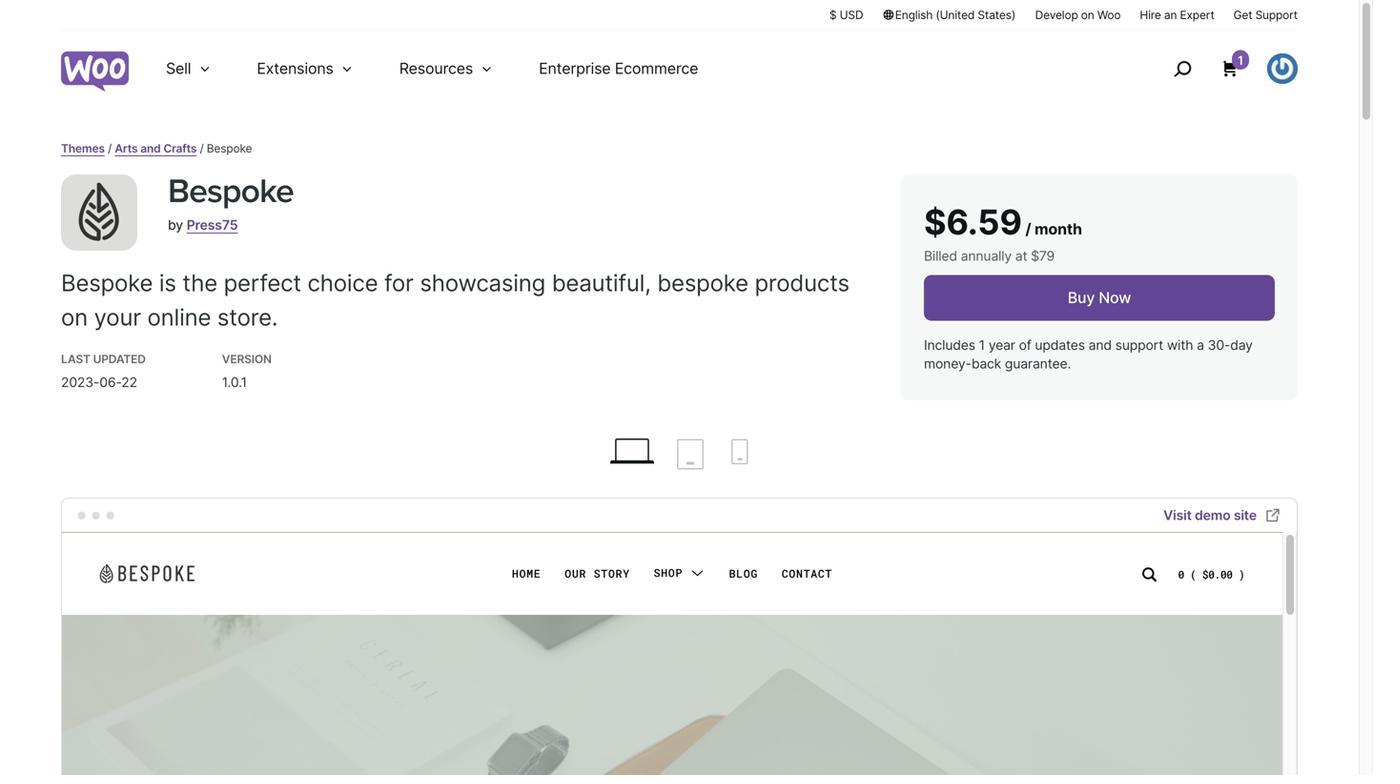 Task type: vqa. For each thing, say whether or not it's contained in the screenshot.
2nd CDN from the right
no



Task type: describe. For each thing, give the bounding box(es) containing it.
updated
[[93, 353, 146, 367]]

last
[[61, 353, 90, 367]]

on inside 'link'
[[1082, 8, 1095, 22]]

bespoke is the perfect choice for showcasing beautiful, bespoke products on your online store.
[[61, 269, 850, 332]]

support
[[1256, 8, 1299, 22]]

perfect
[[224, 269, 301, 297]]

develop on woo link
[[1036, 7, 1121, 23]]

a
[[1197, 337, 1205, 354]]

buy
[[1068, 289, 1095, 307]]

usd
[[840, 8, 864, 22]]

develop on woo
[[1036, 8, 1121, 22]]

product icon image
[[61, 175, 137, 251]]

with
[[1168, 337, 1194, 354]]

sell
[[166, 59, 191, 78]]

of
[[1020, 337, 1032, 354]]

your
[[94, 304, 141, 332]]

1 link
[[1221, 50, 1250, 78]]

enterprise ecommerce
[[539, 59, 699, 78]]

arts
[[115, 142, 138, 156]]

products
[[755, 269, 850, 297]]

english (united states) button
[[883, 7, 1017, 23]]

$ usd button
[[830, 7, 864, 23]]

includes 1 year of updates and support with a 30-day money-back guarantee.
[[925, 337, 1253, 372]]

resources
[[399, 59, 473, 78]]

the
[[183, 269, 218, 297]]

on inside bespoke is the perfect choice for showcasing beautiful, bespoke products on your online store.
[[61, 304, 88, 332]]

30-
[[1208, 337, 1231, 354]]

version
[[222, 353, 272, 367]]

extensions button
[[234, 31, 377, 107]]

bespoke
[[658, 269, 749, 297]]

/ for themes
[[108, 142, 112, 156]]

$
[[830, 8, 837, 22]]

/ bespoke
[[200, 142, 252, 156]]

and inside breadcrumb 'element'
[[140, 142, 161, 156]]

site
[[1234, 507, 1257, 524]]

develop
[[1036, 8, 1079, 22]]

enterprise
[[539, 59, 611, 78]]

and inside includes 1 year of updates and support with a 30-day money-back guarantee.
[[1089, 337, 1112, 354]]

buy now link
[[925, 275, 1276, 321]]

last updated 2023-06-22
[[61, 353, 146, 391]]

enterprise ecommerce link
[[516, 31, 722, 107]]

(united
[[936, 8, 975, 22]]

bespoke by press75
[[168, 171, 294, 233]]

showcasing
[[420, 269, 546, 297]]

buy now
[[1068, 289, 1132, 307]]

english
[[896, 8, 933, 22]]

visit
[[1164, 507, 1192, 524]]

billed
[[925, 248, 958, 264]]

crafts
[[163, 142, 197, 156]]

06-
[[99, 375, 121, 391]]

hire an expert
[[1140, 8, 1215, 22]]

bespoke for is
[[61, 269, 153, 297]]

for
[[384, 269, 414, 297]]

22
[[121, 375, 137, 391]]

ecommerce
[[615, 59, 699, 78]]

at
[[1016, 248, 1028, 264]]

arts and crafts link
[[115, 142, 197, 156]]



Task type: locate. For each thing, give the bounding box(es) containing it.
on up last
[[61, 304, 88, 332]]

1 horizontal spatial 1
[[1238, 53, 1244, 68]]

/
[[108, 142, 112, 156], [1026, 220, 1032, 239]]

service navigation menu element
[[1133, 38, 1299, 100]]

1 vertical spatial on
[[61, 304, 88, 332]]

online
[[147, 304, 211, 332]]

0 vertical spatial /
[[108, 142, 112, 156]]

0 vertical spatial bespoke
[[168, 171, 294, 212]]

1 horizontal spatial on
[[1082, 8, 1095, 22]]

1 inside includes 1 year of updates and support with a 30-day money-back guarantee.
[[980, 337, 986, 354]]

search image
[[1168, 53, 1198, 84]]

visit demo site link
[[1164, 504, 1282, 527]]

0 horizontal spatial /
[[108, 142, 112, 156]]

is
[[159, 269, 176, 297]]

store.
[[217, 304, 278, 332]]

themes / arts and crafts / bespoke
[[61, 142, 252, 156]]

demo
[[1195, 507, 1231, 524]]

1 left open account menu icon
[[1238, 53, 1244, 68]]

1 horizontal spatial /
[[1026, 220, 1032, 239]]

1 vertical spatial 1
[[980, 337, 986, 354]]

open account menu image
[[1268, 53, 1299, 84]]

and
[[140, 142, 161, 156], [1089, 337, 1112, 354]]

year
[[989, 337, 1016, 354]]

/ left arts
[[108, 142, 112, 156]]

0 horizontal spatial on
[[61, 304, 88, 332]]

on
[[1082, 8, 1095, 22], [61, 304, 88, 332]]

day
[[1231, 337, 1253, 354]]

and left support
[[1089, 337, 1112, 354]]

1 vertical spatial and
[[1089, 337, 1112, 354]]

1 vertical spatial bespoke
[[61, 269, 153, 297]]

/ for $6.59
[[1026, 220, 1032, 239]]

support
[[1116, 337, 1164, 354]]

$6.59 / month billed annually at $79
[[925, 201, 1083, 264]]

0 horizontal spatial and
[[140, 142, 161, 156]]

0 vertical spatial 1
[[1238, 53, 1244, 68]]

hire an expert link
[[1140, 7, 1215, 23]]

woo
[[1098, 8, 1121, 22]]

sell button
[[143, 31, 234, 107]]

money-
[[925, 356, 972, 372]]

on left woo
[[1082, 8, 1095, 22]]

english (united states)
[[896, 8, 1016, 22]]

1 up back
[[980, 337, 986, 354]]

press75 link
[[187, 217, 238, 233]]

1 vertical spatial /
[[1026, 220, 1032, 239]]

$6.59
[[925, 201, 1023, 243]]

bespoke for by
[[168, 171, 294, 212]]

get support
[[1234, 8, 1299, 22]]

expert
[[1181, 8, 1215, 22]]

resources button
[[377, 31, 516, 107]]

1 horizontal spatial and
[[1089, 337, 1112, 354]]

guarantee.
[[1005, 356, 1072, 372]]

and right arts
[[140, 142, 161, 156]]

bespoke up your
[[61, 269, 153, 297]]

get support link
[[1234, 7, 1299, 23]]

beautiful,
[[552, 269, 651, 297]]

includes
[[925, 337, 976, 354]]

themes
[[61, 142, 105, 156]]

$ usd
[[830, 8, 864, 22]]

extensions
[[257, 59, 334, 78]]

hire
[[1140, 8, 1162, 22]]

0 horizontal spatial 1
[[980, 337, 986, 354]]

version 1.0.1
[[222, 353, 272, 391]]

bespoke inside bespoke is the perfect choice for showcasing beautiful, bespoke products on your online store.
[[61, 269, 153, 297]]

themes link
[[61, 142, 105, 156]]

visit demo site
[[1164, 507, 1257, 524]]

an
[[1165, 8, 1178, 22]]

/ up at
[[1026, 220, 1032, 239]]

$79
[[1031, 248, 1055, 264]]

choice
[[308, 269, 378, 297]]

states)
[[978, 8, 1016, 22]]

get
[[1234, 8, 1253, 22]]

month
[[1035, 220, 1083, 239]]

updates
[[1036, 337, 1086, 354]]

bespoke
[[168, 171, 294, 212], [61, 269, 153, 297]]

1.0.1
[[222, 375, 247, 391]]

1
[[1238, 53, 1244, 68], [980, 337, 986, 354]]

by
[[168, 217, 183, 233]]

0 vertical spatial on
[[1082, 8, 1095, 22]]

0 horizontal spatial bespoke
[[61, 269, 153, 297]]

1 horizontal spatial bespoke
[[168, 171, 294, 212]]

1 inside the 1 link
[[1238, 53, 1244, 68]]

bespoke up press75
[[168, 171, 294, 212]]

annually
[[961, 248, 1012, 264]]

/ inside the $6.59 / month billed annually at $79
[[1026, 220, 1032, 239]]

/ inside breadcrumb 'element'
[[108, 142, 112, 156]]

0 vertical spatial and
[[140, 142, 161, 156]]

now
[[1099, 289, 1132, 307]]

back
[[972, 356, 1002, 372]]

press75
[[187, 217, 238, 233]]

2023-
[[61, 375, 99, 391]]

breadcrumb element
[[61, 140, 1299, 158]]



